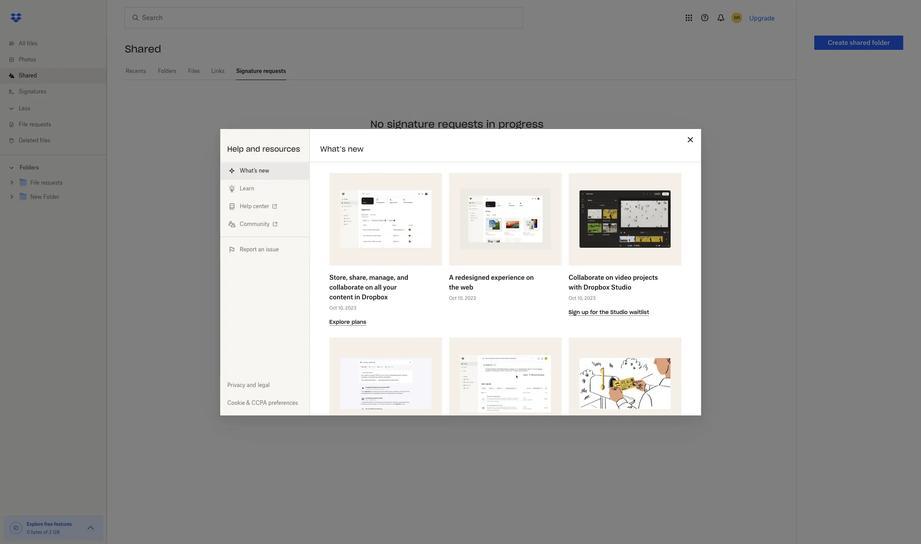 Task type: describe. For each thing, give the bounding box(es) containing it.
0 vertical spatial new
[[348, 144, 364, 153]]

plans
[[351, 318, 366, 325]]

shared list item
[[0, 68, 107, 84]]

store, share, manage, and collaborate on all your content in dropbox oct 10, 2023
[[329, 273, 408, 310]]

folders inside button
[[20, 164, 39, 171]]

dropbox inside the store, share, manage, and collaborate on all your content in dropbox oct 10, 2023
[[362, 293, 388, 301]]

0 vertical spatial shared
[[125, 43, 161, 55]]

explore plans link
[[329, 317, 366, 325]]

recents link
[[125, 62, 147, 79]]

sign
[[569, 309, 580, 315]]

explore free features 0 bytes of 2 gb
[[27, 521, 72, 535]]

tab list containing recents
[[125, 62, 796, 80]]

all
[[19, 40, 26, 47]]

and inside the store, share, manage, and collaborate on all your content in dropbox oct 10, 2023
[[397, 273, 408, 281]]

of
[[44, 529, 48, 535]]

signatures
[[19, 88, 46, 95]]

0 vertical spatial in
[[487, 118, 496, 130]]

signature
[[236, 68, 262, 74]]

what's inside button
[[240, 167, 257, 174]]

no signature requests in progress
[[371, 118, 544, 130]]

preferences
[[268, 399, 298, 406]]

10, inside the store, share, manage, and collaborate on all your content in dropbox oct 10, 2023
[[338, 305, 344, 310]]

in inside the store, share, manage, and collaborate on all your content in dropbox oct 10, 2023
[[354, 293, 360, 301]]

what's new button
[[220, 162, 309, 180]]

file requests link
[[7, 117, 107, 133]]

folders button
[[0, 161, 107, 174]]

links
[[211, 68, 225, 74]]

privacy
[[227, 382, 245, 388]]

and for resources
[[246, 144, 260, 153]]

quota usage element
[[9, 521, 23, 535]]

files
[[188, 68, 200, 74]]

privacy and legal link
[[220, 376, 309, 394]]

requests for file requests
[[29, 121, 51, 128]]

report
[[240, 246, 257, 253]]

2023 inside collaborate on video projects with dropbox studio oct 10, 2023
[[584, 295, 596, 301]]

2023 inside the store, share, manage, and collaborate on all your content in dropbox oct 10, 2023
[[345, 305, 356, 310]]

the all files section of dropbox image
[[460, 189, 551, 250]]

collaborate
[[569, 273, 604, 281]]

1 horizontal spatial what's
[[320, 144, 346, 153]]

the inside "link"
[[600, 309, 609, 315]]

a redesigned experience on the web oct 10, 2023
[[449, 273, 534, 301]]

deleted
[[19, 137, 38, 144]]

waitlist
[[629, 309, 649, 315]]

privacy and legal
[[227, 382, 270, 388]]

upgrade link
[[750, 14, 775, 22]]

upgrade
[[750, 14, 775, 22]]

10, inside collaborate on video projects with dropbox studio oct 10, 2023
[[578, 295, 583, 301]]

help center
[[240, 203, 269, 209]]

help for help and resources
[[227, 144, 244, 153]]

links link
[[211, 62, 225, 79]]

list containing all files
[[0, 30, 107, 155]]

explore for explore free features 0 bytes of 2 gb
[[27, 521, 43, 527]]

community
[[240, 220, 270, 227]]

up
[[582, 309, 589, 315]]

on inside the store, share, manage, and collaborate on all your content in dropbox oct 10, 2023
[[365, 283, 373, 291]]

deleted files link
[[7, 133, 107, 149]]

help center link
[[220, 197, 309, 215]]

shared
[[850, 39, 871, 46]]

sign up for the studio waitlist link
[[569, 308, 649, 316]]

create
[[828, 39, 849, 46]]

video
[[615, 273, 631, 281]]

deleted files
[[19, 137, 50, 144]]

a
[[449, 273, 454, 281]]

community link
[[220, 215, 309, 233]]

collaborate
[[329, 283, 364, 291]]

illustration of an empty shelf image
[[390, 195, 524, 329]]

oct inside collaborate on video projects with dropbox studio oct 10, 2023
[[569, 295, 576, 301]]

share,
[[349, 273, 368, 281]]

progress
[[499, 118, 544, 130]]

report an issue link
[[220, 240, 309, 258]]

dash answer screen image
[[340, 358, 431, 409]]

an
[[258, 246, 264, 253]]

on inside collaborate on video projects with dropbox studio oct 10, 2023
[[606, 273, 613, 281]]

recents
[[126, 68, 146, 74]]

all files link
[[7, 36, 107, 52]]

signature requests
[[236, 68, 286, 74]]

projects
[[633, 273, 658, 281]]

signatures link
[[7, 84, 107, 100]]

shared inside list item
[[19, 72, 37, 79]]

file requests
[[19, 121, 51, 128]]

the entry point screen of dropbox sign image
[[340, 191, 431, 248]]

signature requests link
[[236, 62, 287, 79]]

folders link
[[157, 62, 177, 79]]



Task type: vqa. For each thing, say whether or not it's contained in the screenshot.
All files link
yes



Task type: locate. For each thing, give the bounding box(es) containing it.
2 horizontal spatial oct
[[569, 295, 576, 301]]

less
[[19, 105, 30, 112]]

issue
[[266, 246, 279, 253]]

with dropbox studio, users can collaborate on video projects image
[[579, 191, 671, 248]]

the inside a redesigned experience on the web oct 10, 2023
[[449, 283, 459, 291]]

with
[[569, 283, 582, 291]]

dropbox ai helps users search for files in their folders image
[[460, 355, 551, 412]]

oct
[[449, 295, 457, 301], [569, 295, 576, 301], [329, 305, 337, 310]]

and right manage,
[[397, 273, 408, 281]]

help and resources dialog
[[220, 129, 701, 544]]

requests inside "list"
[[29, 121, 51, 128]]

1 horizontal spatial dropbox
[[584, 283, 610, 291]]

your
[[383, 283, 397, 291]]

what's new inside what's new button
[[240, 167, 269, 174]]

2023
[[465, 295, 476, 301], [584, 295, 596, 301], [345, 305, 356, 310]]

oct down the with
[[569, 295, 576, 301]]

2023 inside a redesigned experience on the web oct 10, 2023
[[465, 295, 476, 301]]

0 vertical spatial the
[[449, 283, 459, 291]]

no
[[371, 118, 384, 130]]

10, down the with
[[578, 295, 583, 301]]

and for legal
[[247, 382, 256, 388]]

0 horizontal spatial dropbox
[[362, 293, 388, 301]]

0 vertical spatial explore
[[329, 318, 350, 325]]

1 horizontal spatial new
[[348, 144, 364, 153]]

less image
[[7, 104, 16, 113]]

dropbox inside collaborate on video projects with dropbox studio oct 10, 2023
[[584, 283, 610, 291]]

requests
[[263, 68, 286, 74], [438, 118, 483, 130], [29, 121, 51, 128]]

2 horizontal spatial 2023
[[584, 295, 596, 301]]

all
[[374, 283, 382, 291]]

1 vertical spatial in
[[354, 293, 360, 301]]

shared down photos
[[19, 72, 37, 79]]

0 vertical spatial help
[[227, 144, 244, 153]]

0 horizontal spatial 10,
[[338, 305, 344, 310]]

and up what's new button
[[246, 144, 260, 153]]

1 vertical spatial explore
[[27, 521, 43, 527]]

oct inside a redesigned experience on the web oct 10, 2023
[[449, 295, 457, 301]]

1 vertical spatial and
[[397, 273, 408, 281]]

folders inside tab list
[[158, 68, 177, 74]]

0 horizontal spatial 2023
[[345, 305, 356, 310]]

0 horizontal spatial on
[[365, 283, 373, 291]]

1 horizontal spatial requests
[[263, 68, 286, 74]]

what's new
[[320, 144, 364, 153], [240, 167, 269, 174]]

tab list
[[125, 62, 796, 80]]

new
[[348, 144, 364, 153], [259, 167, 269, 174]]

2
[[49, 529, 52, 535]]

1 horizontal spatial in
[[487, 118, 496, 130]]

0 horizontal spatial requests
[[29, 121, 51, 128]]

dropbox down all
[[362, 293, 388, 301]]

1 horizontal spatial what's new
[[320, 144, 364, 153]]

and left legal
[[247, 382, 256, 388]]

new inside button
[[259, 167, 269, 174]]

in down collaborate
[[354, 293, 360, 301]]

cookie & ccpa preferences
[[227, 399, 298, 406]]

on inside a redesigned experience on the web oct 10, 2023
[[526, 273, 534, 281]]

explore plans
[[329, 318, 366, 325]]

group
[[0, 174, 107, 211]]

folders down deleted at top left
[[20, 164, 39, 171]]

report an issue
[[240, 246, 279, 253]]

signature
[[387, 118, 435, 130]]

0 vertical spatial what's
[[320, 144, 346, 153]]

files for deleted files
[[40, 137, 50, 144]]

photos link
[[7, 52, 107, 68]]

dropbox down collaborate
[[584, 283, 610, 291]]

explore up bytes
[[27, 521, 43, 527]]

studio down video
[[611, 283, 631, 291]]

folders
[[158, 68, 177, 74], [20, 164, 39, 171]]

explore inside explore free features 0 bytes of 2 gb
[[27, 521, 43, 527]]

0
[[27, 529, 30, 535]]

1 vertical spatial dropbox
[[362, 293, 388, 301]]

studio inside collaborate on video projects with dropbox studio oct 10, 2023
[[611, 283, 631, 291]]

on left video
[[606, 273, 613, 281]]

photos
[[19, 56, 36, 63]]

manage,
[[369, 273, 395, 281]]

1 vertical spatial what's
[[240, 167, 257, 174]]

0 horizontal spatial the
[[449, 283, 459, 291]]

cookie & ccpa preferences button
[[220, 394, 309, 412]]

explore
[[329, 318, 350, 325], [27, 521, 43, 527]]

content
[[329, 293, 353, 301]]

1 vertical spatial studio
[[610, 309, 628, 315]]

what's
[[320, 144, 346, 153], [240, 167, 257, 174]]

the right "for"
[[600, 309, 609, 315]]

shared
[[125, 43, 161, 55], [19, 72, 37, 79]]

0 horizontal spatial explore
[[27, 521, 43, 527]]

explore inside help and resources dialog
[[329, 318, 350, 325]]

experience
[[491, 273, 525, 281]]

and
[[246, 144, 260, 153], [397, 273, 408, 281], [247, 382, 256, 388]]

on left all
[[365, 283, 373, 291]]

all files
[[19, 40, 37, 47]]

2023 up "for"
[[584, 295, 596, 301]]

1 horizontal spatial folders
[[158, 68, 177, 74]]

1 vertical spatial help
[[240, 203, 252, 209]]

0 horizontal spatial folders
[[20, 164, 39, 171]]

cookie
[[227, 399, 245, 406]]

help for help center
[[240, 203, 252, 209]]

files for all files
[[27, 40, 37, 47]]

2023 up explore plans link
[[345, 305, 356, 310]]

resources
[[263, 144, 300, 153]]

requests for signature requests
[[263, 68, 286, 74]]

1 vertical spatial what's new
[[240, 167, 269, 174]]

10, inside a redesigned experience on the web oct 10, 2023
[[458, 295, 464, 301]]

file
[[19, 121, 28, 128]]

help left 'center'
[[240, 203, 252, 209]]

0 horizontal spatial oct
[[329, 305, 337, 310]]

oct down a
[[449, 295, 457, 301]]

center
[[253, 203, 269, 209]]

studio inside "link"
[[610, 309, 628, 315]]

1 horizontal spatial 10,
[[458, 295, 464, 301]]

10,
[[458, 295, 464, 301], [578, 295, 583, 301], [338, 305, 344, 310]]

0 vertical spatial files
[[27, 40, 37, 47]]

create shared folder button
[[815, 36, 904, 50]]

files right deleted at top left
[[40, 137, 50, 144]]

dropbox image
[[7, 9, 25, 27]]

1 vertical spatial files
[[40, 137, 50, 144]]

1 horizontal spatial oct
[[449, 295, 457, 301]]

0 horizontal spatial new
[[259, 167, 269, 174]]

the down a
[[449, 283, 459, 291]]

0 vertical spatial and
[[246, 144, 260, 153]]

2 horizontal spatial on
[[606, 273, 613, 281]]

files link
[[188, 62, 200, 79]]

1 horizontal spatial explore
[[329, 318, 350, 325]]

web
[[460, 283, 473, 291]]

someone looking at a paper coupon image
[[579, 358, 671, 409]]

0 horizontal spatial what's new
[[240, 167, 269, 174]]

1 horizontal spatial files
[[40, 137, 50, 144]]

0 horizontal spatial shared
[[19, 72, 37, 79]]

10, down web
[[458, 295, 464, 301]]

0 vertical spatial dropbox
[[584, 283, 610, 291]]

list
[[0, 30, 107, 155]]

oct down content
[[329, 305, 337, 310]]

2 horizontal spatial 10,
[[578, 295, 583, 301]]

folders left files at the top left of page
[[158, 68, 177, 74]]

on
[[526, 273, 534, 281], [606, 273, 613, 281], [365, 283, 373, 291]]

2023 down web
[[465, 295, 476, 301]]

bytes
[[31, 529, 42, 535]]

0 horizontal spatial in
[[354, 293, 360, 301]]

help
[[227, 144, 244, 153], [240, 203, 252, 209]]

legal
[[258, 382, 270, 388]]

explore left plans
[[329, 318, 350, 325]]

on right experience
[[526, 273, 534, 281]]

learn link
[[220, 180, 309, 197]]

store,
[[329, 273, 348, 281]]

10, down content
[[338, 305, 344, 310]]

2 horizontal spatial requests
[[438, 118, 483, 130]]

1 vertical spatial folders
[[20, 164, 39, 171]]

explore for explore plans
[[329, 318, 350, 325]]

oct inside the store, share, manage, and collaborate on all your content in dropbox oct 10, 2023
[[329, 305, 337, 310]]

1 horizontal spatial 2023
[[465, 295, 476, 301]]

studio left waitlist
[[610, 309, 628, 315]]

0 horizontal spatial files
[[27, 40, 37, 47]]

1 vertical spatial new
[[259, 167, 269, 174]]

&
[[246, 399, 250, 406]]

in left progress at right
[[487, 118, 496, 130]]

and inside "link"
[[247, 382, 256, 388]]

1 horizontal spatial shared
[[125, 43, 161, 55]]

help up what's new button
[[227, 144, 244, 153]]

redesigned
[[455, 273, 489, 281]]

ccpa
[[252, 399, 267, 406]]

1 horizontal spatial the
[[600, 309, 609, 315]]

features
[[54, 521, 72, 527]]

gb
[[53, 529, 60, 535]]

collaborate on video projects with dropbox studio oct 10, 2023
[[569, 273, 658, 301]]

studio
[[611, 283, 631, 291], [610, 309, 628, 315]]

learn
[[240, 185, 254, 192]]

2 vertical spatial and
[[247, 382, 256, 388]]

folder
[[872, 39, 890, 46]]

shared up recents link
[[125, 43, 161, 55]]

0 vertical spatial studio
[[611, 283, 631, 291]]

create shared folder
[[828, 39, 890, 46]]

free
[[44, 521, 53, 527]]

0 vertical spatial what's new
[[320, 144, 364, 153]]

1 vertical spatial the
[[600, 309, 609, 315]]

1 vertical spatial shared
[[19, 72, 37, 79]]

1 horizontal spatial on
[[526, 273, 534, 281]]

shared link
[[7, 68, 107, 84]]

help and resources
[[227, 144, 300, 153]]

0 vertical spatial folders
[[158, 68, 177, 74]]

files right all
[[27, 40, 37, 47]]

0 horizontal spatial what's
[[240, 167, 257, 174]]

sign up for the studio waitlist
[[569, 309, 649, 315]]

for
[[590, 309, 598, 315]]



